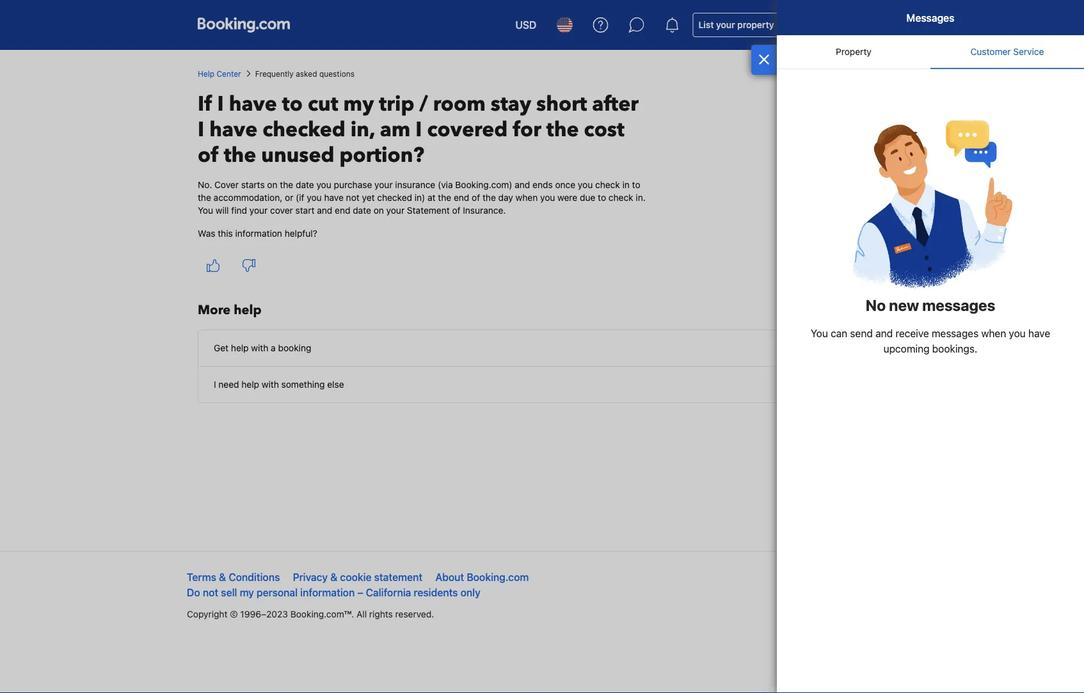 Task type: vqa. For each thing, say whether or not it's contained in the screenshot.
the right not
yes



Task type: locate. For each thing, give the bounding box(es) containing it.
0 vertical spatial help
[[234, 302, 262, 319]]

with
[[251, 343, 269, 353], [262, 379, 279, 390]]

if
[[198, 90, 212, 118]]

the down no.
[[198, 192, 211, 203]]

to inside the if i have to cut my trip / room stay short after i have checked in, am i covered for the cost of the unused portion?
[[282, 90, 303, 118]]

of down booking.com)
[[472, 192, 480, 203]]

1 horizontal spatial checked
[[377, 192, 412, 203]]

my inside the if i have to cut my trip / room stay short after i have checked in, am i covered for the cost of the unused portion?
[[344, 90, 374, 118]]

(if
[[296, 192, 305, 203]]

0 horizontal spatial date
[[296, 180, 314, 190]]

0 horizontal spatial &
[[219, 571, 226, 584]]

1 vertical spatial not
[[203, 587, 218, 599]]

if i have to cut my trip / room stay short after i have checked in, am i covered for the cost of the unused portion?
[[198, 90, 639, 169]]

on
[[267, 180, 278, 190], [374, 205, 384, 216]]

was this information helpful?
[[198, 228, 317, 239]]

2 vertical spatial help
[[242, 379, 259, 390]]

0 vertical spatial of
[[198, 141, 219, 169]]

2 & from the left
[[331, 571, 338, 584]]

help for get
[[231, 343, 249, 353]]

0 horizontal spatial my
[[240, 587, 254, 599]]

my down conditions
[[240, 587, 254, 599]]

california
[[366, 587, 411, 599]]

0 vertical spatial checked
[[263, 116, 346, 144]]

and right start
[[317, 205, 333, 216]]

help center button
[[198, 68, 241, 79]]

1 horizontal spatial my
[[344, 90, 374, 118]]

check down 'in'
[[609, 192, 634, 203]]

in
[[623, 180, 630, 190]]

terms & conditions
[[187, 571, 280, 584]]

questions
[[319, 69, 355, 78]]

list your property link
[[693, 13, 780, 37]]

0 vertical spatial and
[[515, 180, 530, 190]]

more help
[[198, 302, 262, 319]]

have
[[229, 90, 277, 118], [209, 116, 258, 144], [324, 192, 344, 203]]

& up do not sell my personal information – california residents only link
[[331, 571, 338, 584]]

end down purchase at the top left
[[335, 205, 350, 216]]

0 vertical spatial information
[[235, 228, 282, 239]]

&
[[219, 571, 226, 584], [331, 571, 338, 584]]

not down purchase at the top left
[[346, 192, 360, 203]]

information
[[235, 228, 282, 239], [300, 587, 355, 599]]

your
[[717, 20, 735, 30], [375, 180, 393, 190], [250, 205, 268, 216], [386, 205, 405, 216]]

and up when
[[515, 180, 530, 190]]

1 horizontal spatial information
[[300, 587, 355, 599]]

& up sell
[[219, 571, 226, 584]]

trip
[[379, 90, 415, 118]]

when
[[516, 192, 538, 203]]

your down insurance
[[386, 205, 405, 216]]

cookie
[[340, 571, 372, 584]]

your right list at the top of the page
[[717, 20, 735, 30]]

0 horizontal spatial of
[[198, 141, 219, 169]]

& for terms
[[219, 571, 226, 584]]

1 vertical spatial help
[[231, 343, 249, 353]]

usd
[[516, 19, 537, 31]]

else
[[327, 379, 344, 390]]

not inside no. cover starts on the date you purchase your insurance (via booking.com) and ends once you check in to the accommodation, or (if you have not yet checked in) at the end of the day when you were due to check in. you will find your cover start and end date on your statement of insurance.
[[346, 192, 360, 203]]

cover
[[214, 180, 239, 190]]

date down yet
[[353, 205, 371, 216]]

you up the due
[[578, 180, 593, 190]]

more
[[198, 302, 231, 319]]

0 horizontal spatial on
[[267, 180, 278, 190]]

2 horizontal spatial to
[[632, 180, 641, 190]]

& for privacy
[[331, 571, 338, 584]]

1 vertical spatial and
[[317, 205, 333, 216]]

help right "more"
[[234, 302, 262, 319]]

this
[[218, 228, 233, 239]]

0 horizontal spatial information
[[235, 228, 282, 239]]

rights
[[369, 609, 393, 620]]

end
[[454, 192, 470, 203], [335, 205, 350, 216]]

0 horizontal spatial and
[[317, 205, 333, 216]]

help right get
[[231, 343, 249, 353]]

of
[[198, 141, 219, 169], [472, 192, 480, 203], [452, 205, 461, 216]]

the down (via on the top left
[[438, 192, 452, 203]]

0 vertical spatial on
[[267, 180, 278, 190]]

i
[[217, 90, 224, 118], [198, 116, 204, 144], [416, 116, 422, 144], [214, 379, 216, 390]]

i inside i need help with something else button
[[214, 379, 216, 390]]

1 vertical spatial on
[[374, 205, 384, 216]]

–
[[358, 587, 363, 599]]

copyright © 1996–2023 booking.com™. all rights reserved.
[[187, 609, 434, 620]]

not right do on the left bottom
[[203, 587, 218, 599]]

help right need
[[242, 379, 259, 390]]

0 horizontal spatial end
[[335, 205, 350, 216]]

have inside no. cover starts on the date you purchase your insurance (via booking.com) and ends once you check in to the accommodation, or (if you have not yet checked in) at the end of the day when you were due to check in. you will find your cover start and end date on your statement of insurance.
[[324, 192, 344, 203]]

for
[[513, 116, 542, 144]]

information down find
[[235, 228, 282, 239]]

with left a
[[251, 343, 269, 353]]

date up (if
[[296, 180, 314, 190]]

and
[[515, 180, 530, 190], [317, 205, 333, 216]]

help
[[198, 69, 215, 78]]

1 horizontal spatial date
[[353, 205, 371, 216]]

0 vertical spatial not
[[346, 192, 360, 203]]

were
[[558, 192, 578, 203]]

genius level 1
[[816, 27, 868, 36]]

close image
[[759, 54, 770, 65]]

was
[[198, 228, 215, 239]]

help for more
[[234, 302, 262, 319]]

1
[[864, 27, 868, 36]]

on down yet
[[374, 205, 384, 216]]

0 horizontal spatial to
[[282, 90, 303, 118]]

1 vertical spatial checked
[[377, 192, 412, 203]]

the right for
[[547, 116, 579, 144]]

1 horizontal spatial of
[[452, 205, 461, 216]]

due
[[580, 192, 596, 203]]

1 & from the left
[[219, 571, 226, 584]]

the up or
[[280, 180, 293, 190]]

about
[[436, 571, 464, 584]]

2 vertical spatial of
[[452, 205, 461, 216]]

checked down frequently asked questions
[[263, 116, 346, 144]]

cost
[[584, 116, 625, 144]]

1 vertical spatial information
[[300, 587, 355, 599]]

on right starts
[[267, 180, 278, 190]]

property
[[738, 20, 774, 30]]

0 horizontal spatial checked
[[263, 116, 346, 144]]

i left need
[[214, 379, 216, 390]]

with left something on the left bottom
[[262, 379, 279, 390]]

find
[[231, 205, 247, 216]]

starts
[[241, 180, 265, 190]]

1 vertical spatial my
[[240, 587, 254, 599]]

of down (via on the top left
[[452, 205, 461, 216]]

to right 'in'
[[632, 180, 641, 190]]

©
[[230, 609, 238, 620]]

my inside about booking.com do not sell my personal information – california residents only
[[240, 587, 254, 599]]

to right the due
[[598, 192, 606, 203]]

of up no.
[[198, 141, 219, 169]]

my right cut
[[344, 90, 374, 118]]

genius level 1 link
[[785, 8, 892, 42]]

cover
[[270, 205, 293, 216]]

you right (if
[[307, 192, 322, 203]]

2 vertical spatial to
[[598, 192, 606, 203]]

not
[[346, 192, 360, 203], [203, 587, 218, 599]]

have down purchase at the top left
[[324, 192, 344, 203]]

my
[[344, 90, 374, 118], [240, 587, 254, 599]]

1 vertical spatial of
[[472, 192, 480, 203]]

my for personal
[[240, 587, 254, 599]]

to left cut
[[282, 90, 303, 118]]

0 vertical spatial my
[[344, 90, 374, 118]]

1 horizontal spatial &
[[331, 571, 338, 584]]

stay
[[491, 90, 531, 118]]

covered
[[427, 116, 508, 144]]

room
[[433, 90, 486, 118]]

my for trip
[[344, 90, 374, 118]]

0 horizontal spatial not
[[203, 587, 218, 599]]

copyright
[[187, 609, 228, 620]]

end down booking.com)
[[454, 192, 470, 203]]

asked
[[296, 69, 317, 78]]

check left 'in'
[[595, 180, 620, 190]]

1 horizontal spatial end
[[454, 192, 470, 203]]

information up the booking.com™.
[[300, 587, 355, 599]]

you
[[317, 180, 332, 190], [578, 180, 593, 190], [307, 192, 322, 203], [540, 192, 555, 203]]

check
[[595, 180, 620, 190], [609, 192, 634, 203]]

checked down insurance
[[377, 192, 412, 203]]

0 vertical spatial to
[[282, 90, 303, 118]]

your up yet
[[375, 180, 393, 190]]

in,
[[351, 116, 375, 144]]

1 horizontal spatial not
[[346, 192, 360, 203]]



Task type: describe. For each thing, give the bounding box(es) containing it.
get
[[214, 343, 229, 353]]

in)
[[415, 192, 425, 203]]

do
[[187, 587, 200, 599]]

once
[[555, 180, 576, 190]]

0 vertical spatial with
[[251, 343, 269, 353]]

0 vertical spatial check
[[595, 180, 620, 190]]

list
[[699, 20, 714, 30]]

your down accommodation,
[[250, 205, 268, 216]]

portion?
[[340, 141, 424, 169]]

do not sell my personal information – california residents only link
[[187, 587, 481, 599]]

statement
[[374, 571, 423, 584]]

1 vertical spatial end
[[335, 205, 350, 216]]

will
[[216, 205, 229, 216]]

statement
[[407, 205, 450, 216]]

personal
[[257, 587, 298, 599]]

am
[[380, 116, 411, 144]]

booking.com online hotel reservations image
[[198, 17, 290, 33]]

a
[[271, 343, 276, 353]]

checked inside no. cover starts on the date you purchase your insurance (via booking.com) and ends once you check in to the accommodation, or (if you have not yet checked in) at the end of the day when you were due to check in. you will find your cover start and end date on your statement of insurance.
[[377, 192, 412, 203]]

i right am
[[416, 116, 422, 144]]

list your property
[[699, 20, 774, 30]]

1 vertical spatial to
[[632, 180, 641, 190]]

about booking.com do not sell my personal information – california residents only
[[187, 571, 529, 599]]

no. cover starts on the date you purchase your insurance (via booking.com) and ends once you check in to the accommodation, or (if you have not yet checked in) at the end of the day when you were due to check in. you will find your cover start and end date on your statement of insurance.
[[198, 180, 646, 216]]

0 vertical spatial end
[[454, 192, 470, 203]]

the up insurance.
[[483, 192, 496, 203]]

cut
[[308, 90, 338, 118]]

after
[[592, 90, 639, 118]]

get help with a booking button
[[198, 330, 886, 367]]

i need help with something else button
[[198, 367, 886, 403]]

you down ends
[[540, 192, 555, 203]]

checked inside the if i have to cut my trip / room stay short after i have checked in, am i covered for the cost of the unused portion?
[[263, 116, 346, 144]]

unused
[[261, 141, 335, 169]]

terms & conditions link
[[187, 571, 280, 584]]

insurance
[[395, 180, 436, 190]]

frequently asked questions
[[255, 69, 355, 78]]

booking.com
[[467, 571, 529, 584]]

genius
[[816, 27, 841, 36]]

residents
[[414, 587, 458, 599]]

not inside about booking.com do not sell my personal information – california residents only
[[203, 587, 218, 599]]

in.
[[636, 192, 646, 203]]

helpful?
[[285, 228, 317, 239]]

privacy & cookie statement
[[293, 571, 423, 584]]

you left purchase at the top left
[[317, 180, 332, 190]]

information inside about booking.com do not sell my personal information – california residents only
[[300, 587, 355, 599]]

1 horizontal spatial on
[[374, 205, 384, 216]]

about booking.com link
[[436, 571, 529, 584]]

1 horizontal spatial and
[[515, 180, 530, 190]]

1 vertical spatial date
[[353, 205, 371, 216]]

ends
[[533, 180, 553, 190]]

purchase
[[334, 180, 372, 190]]

/
[[420, 90, 428, 118]]

of inside the if i have to cut my trip / room stay short after i have checked in, am i covered for the cost of the unused portion?
[[198, 141, 219, 169]]

at
[[428, 192, 436, 203]]

frequently
[[255, 69, 294, 78]]

usd button
[[508, 10, 545, 40]]

get help with a booking
[[214, 343, 311, 353]]

or
[[285, 192, 293, 203]]

the up starts
[[224, 141, 256, 169]]

start
[[296, 205, 315, 216]]

privacy & cookie statement link
[[293, 571, 423, 584]]

booking
[[278, 343, 311, 353]]

i up no.
[[198, 116, 204, 144]]

something
[[281, 379, 325, 390]]

have down frequently
[[229, 90, 277, 118]]

reserved.
[[395, 609, 434, 620]]

1996–2023
[[240, 609, 288, 620]]

sell
[[221, 587, 237, 599]]

day
[[499, 192, 513, 203]]

accommodation,
[[214, 192, 283, 203]]

insurance.
[[463, 205, 506, 216]]

privacy
[[293, 571, 328, 584]]

conditions
[[229, 571, 280, 584]]

your inside list your property link
[[717, 20, 735, 30]]

1 vertical spatial check
[[609, 192, 634, 203]]

i need help with something else
[[214, 379, 344, 390]]

0 vertical spatial date
[[296, 180, 314, 190]]

1 horizontal spatial to
[[598, 192, 606, 203]]

all
[[357, 609, 367, 620]]

terms
[[187, 571, 216, 584]]

no.
[[198, 180, 212, 190]]

booking.com)
[[455, 180, 513, 190]]

only
[[461, 587, 481, 599]]

booking.com™.
[[290, 609, 354, 620]]

level
[[843, 27, 862, 36]]

(via
[[438, 180, 453, 190]]

need
[[219, 379, 239, 390]]

i right if
[[217, 90, 224, 118]]

yet
[[362, 192, 375, 203]]

1 vertical spatial with
[[262, 379, 279, 390]]

you
[[198, 205, 213, 216]]

center
[[217, 69, 241, 78]]

2 horizontal spatial of
[[472, 192, 480, 203]]

have up cover
[[209, 116, 258, 144]]

help center
[[198, 69, 241, 78]]



